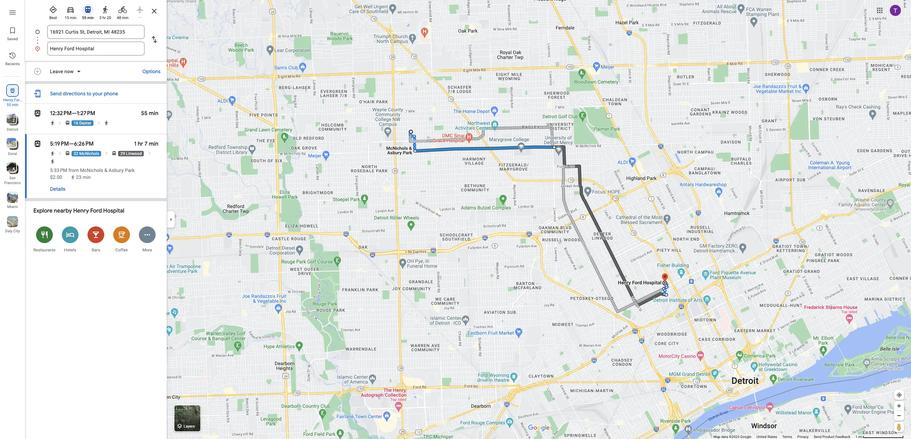 Task type: vqa. For each thing, say whether or not it's contained in the screenshot.
the 'min' within 48 Min option
yes



Task type: locate. For each thing, give the bounding box(es) containing it.
layers
[[184, 425, 195, 430]]

henry
[[3, 98, 13, 103], [73, 208, 89, 215]]

5:33 pm
[[50, 168, 67, 173]]

2 list item from the top
[[25, 42, 167, 56]]

1 vertical spatial 1
[[856, 436, 858, 440]]

 left 5:19 pm
[[33, 139, 42, 149]]

2 up "doral"
[[12, 142, 15, 147]]

0 horizontal spatial henry
[[3, 98, 13, 103]]

1 2 from the top
[[12, 118, 15, 123]]

transit image for 12:32 pm — 1:27 pm
[[33, 109, 42, 119]]

walking image left 23
[[71, 175, 75, 180]]

0 vertical spatial henry
[[3, 98, 13, 103]]

0 vertical spatial transit image
[[84, 6, 92, 14]]

1 vertical spatial transit image
[[33, 109, 42, 119]]

ford up detroit
[[14, 98, 22, 103]]

google account: tyler black  
(blacklashes1000@gmail.com) image
[[890, 5, 901, 16]]

2 horizontal spatial 55
[[141, 110, 148, 117]]

send for send product feedback
[[814, 436, 822, 440]]

miami button
[[0, 189, 25, 211]]

1 vertical spatial none field
[[50, 42, 142, 56]]

details
[[50, 186, 65, 193]]

privacy button
[[798, 435, 809, 440]]

0 horizontal spatial 55
[[7, 103, 11, 107]]

transit image left "12:32 pm"
[[33, 109, 42, 119]]

best travel modes image
[[49, 6, 57, 14]]

0 vertical spatial 2
[[12, 118, 15, 123]]

—
[[72, 110, 77, 117], [69, 141, 74, 148]]

None radio
[[133, 3, 147, 18]]

1
[[134, 141, 137, 148], [856, 436, 858, 440]]

3 hr 20
[[99, 16, 111, 20]]

bus image left "32"
[[65, 151, 70, 156]]

min inside radio
[[87, 16, 94, 20]]

list item down starting point 16921 curtis st, detroit, mi 48235 field
[[25, 42, 167, 56]]

2 places element up detroit
[[7, 117, 15, 124]]

leave now button
[[47, 68, 84, 76]]

bus image for 5:19 pm
[[65, 151, 70, 156]]

none field starting point 16921 curtis st, detroit, mi 48235
[[50, 25, 142, 39]]

mcnichols down 6:26 pm at the left top of page
[[79, 152, 99, 156]]

1 vertical spatial 55
[[7, 103, 11, 107]]

list item down 3
[[25, 25, 167, 47]]

55 inside  list
[[7, 103, 11, 107]]

0 vertical spatial send
[[50, 91, 62, 97]]

2 places element
[[7, 117, 15, 124], [7, 142, 15, 148]]

san francisco
[[4, 176, 21, 186]]

1 vertical spatial hospital
[[103, 208, 124, 215]]

Best radio
[[46, 3, 60, 21]]

transit image
[[84, 6, 92, 14], [33, 109, 42, 119], [33, 139, 42, 149]]

0 vertical spatial 55 min
[[82, 16, 94, 20]]

55
[[82, 16, 86, 20], [7, 103, 11, 107], [141, 110, 148, 117]]

footer containing map data ©2023 google
[[714, 435, 856, 440]]

walk image
[[50, 121, 55, 126], [50, 151, 55, 156], [50, 159, 55, 164]]

2 bus image from the top
[[65, 151, 70, 156]]

 left "12:32 pm"
[[33, 109, 42, 119]]

1 vertical spatial ford
[[90, 208, 102, 215]]

0 vertical spatial hospital
[[5, 103, 20, 107]]

29
[[120, 152, 125, 156]]

48
[[117, 16, 121, 20]]

23
[[76, 175, 81, 180]]

terms
[[783, 436, 793, 440]]

hr left 7
[[138, 141, 143, 148]]

send
[[50, 91, 62, 97], [814, 436, 822, 440]]

55 min inside radio
[[82, 16, 94, 20]]

5:19 pm — 6:26 pm
[[50, 141, 94, 148]]

bus image right , then image
[[65, 121, 70, 126]]

from
[[69, 168, 79, 173]]

12:32 pm
[[50, 110, 72, 117]]

1 vertical spatial bus image
[[65, 151, 70, 156]]

1 bus image from the top
[[65, 121, 70, 126]]

1 vertical spatial walk image
[[50, 151, 55, 156]]

None field
[[50, 25, 142, 39], [50, 42, 142, 56]]

bus image
[[65, 121, 70, 126], [65, 151, 70, 156]]

send inside directions main content
[[50, 91, 62, 97]]

1 up linwood
[[134, 141, 137, 148]]

1 vertical spatial 55 min
[[7, 103, 18, 107]]

min right 48
[[122, 16, 128, 20]]

, then image down 5:19 pm
[[58, 151, 63, 156]]

dexter
[[79, 121, 91, 126]]

none field down starting point 16921 curtis st, detroit, mi 48235 field
[[50, 42, 142, 56]]

Starting point 16921 Curtis St, Detroit, MI 48235 field
[[50, 28, 142, 36]]

henry inside "henry ford hospital"
[[3, 98, 13, 103]]

, then image
[[58, 121, 63, 126]]

send inside footer
[[814, 436, 822, 440]]

ford up bars button
[[90, 208, 102, 215]]

hospital up detroit
[[5, 103, 20, 107]]

miami
[[7, 205, 18, 210]]

united states button
[[757, 435, 778, 440]]

1 vertical spatial mcnichols
[[80, 168, 103, 173]]

2 none field from the top
[[50, 42, 142, 56]]

23 min
[[76, 175, 91, 180]]

transit image left 5:19 pm
[[33, 139, 42, 149]]

55 right 15 min
[[82, 16, 86, 20]]

0 vertical spatial hr
[[103, 16, 106, 20]]

collapse side panel image
[[167, 216, 175, 224]]

55 min
[[82, 16, 94, 20], [7, 103, 18, 107], [141, 110, 158, 117]]

walk image down 5:19 pm
[[50, 151, 55, 156]]

1 vertical spatial henry
[[73, 208, 89, 215]]

min inside option
[[70, 16, 76, 20]]

walk image
[[104, 121, 109, 126]]

0 vertical spatial 55
[[82, 16, 86, 20]]

1 vertical spatial 2 places element
[[7, 142, 15, 148]]

1 walk image from the top
[[50, 121, 55, 126]]

— for 5:19 pm
[[69, 141, 74, 148]]

bars button
[[83, 222, 109, 257]]

options
[[142, 68, 161, 75]]

1 horizontal spatial 55 min
[[82, 16, 94, 20]]

ford inside "henry ford hospital"
[[14, 98, 22, 103]]

1 vertical spatial 2
[[12, 142, 15, 147]]

0 horizontal spatial send
[[50, 91, 62, 97]]

terms button
[[783, 435, 793, 440]]

2
[[12, 118, 15, 123], [12, 142, 15, 147]]

hr inside radio
[[103, 16, 106, 20]]

show your location image
[[897, 393, 903, 399]]

2 2 from the top
[[12, 142, 15, 147]]

hotels button
[[57, 222, 83, 257]]

1 vertical spatial walking image
[[71, 175, 75, 180]]

daly city
[[5, 229, 20, 234]]

15
[[65, 16, 69, 20]]

0 vertical spatial walking image
[[101, 6, 109, 14]]

1 left mi
[[856, 436, 858, 440]]

5:19 pm
[[50, 141, 69, 148]]

walk image for 5:19 pm — 6:26 pm
[[50, 151, 55, 156]]

henry up detroit
[[3, 98, 13, 103]]

send left product
[[814, 436, 822, 440]]

55 inside radio
[[82, 16, 86, 20]]

55 up 7
[[141, 110, 148, 117]]

footer inside google maps element
[[714, 435, 856, 440]]

1 horizontal spatial henry
[[73, 208, 89, 215]]

1 horizontal spatial hr
[[138, 141, 143, 148]]

1 2 places element from the top
[[7, 117, 15, 124]]

min up detroit
[[12, 103, 18, 107]]

1 vertical spatial —
[[69, 141, 74, 148]]

explore
[[33, 208, 53, 215]]

send left the directions
[[50, 91, 62, 97]]

2 vertical spatial 
[[33, 139, 42, 149]]

mi
[[859, 436, 863, 440]]

— for 12:32 pm
[[72, 110, 77, 117]]

united
[[757, 436, 767, 440]]

2 vertical spatial 55 min
[[141, 110, 158, 117]]

, then image
[[96, 121, 102, 126], [58, 151, 63, 156], [104, 151, 109, 156], [147, 151, 152, 156]]

hr right 3
[[103, 16, 106, 20]]

walking image
[[101, 6, 109, 14], [71, 175, 75, 180]]

55 up detroit
[[7, 103, 11, 107]]

google
[[741, 436, 752, 440]]

saved button
[[0, 24, 25, 43]]

list
[[25, 25, 167, 56]]

hr
[[103, 16, 106, 20], [138, 141, 143, 148]]

1 vertical spatial 
[[33, 109, 42, 119]]

48 min radio
[[115, 3, 130, 21]]

2 places element up "doral"
[[7, 142, 15, 148]]

ford inside directions main content
[[90, 208, 102, 215]]

ford
[[14, 98, 22, 103], [90, 208, 102, 215]]

best
[[49, 16, 57, 20]]

0 vertical spatial walk image
[[50, 121, 55, 126]]

1 horizontal spatial 55
[[82, 16, 86, 20]]

0 vertical spatial ford
[[14, 98, 22, 103]]

1 inside directions main content
[[134, 141, 137, 148]]

footer
[[714, 435, 856, 440]]

1 horizontal spatial walking image
[[101, 6, 109, 14]]

coffee button
[[109, 222, 134, 257]]

0 horizontal spatial hospital
[[5, 103, 20, 107]]

0 horizontal spatial 55 min
[[7, 103, 18, 107]]

0 vertical spatial —
[[72, 110, 77, 117]]

hospital up coffee button
[[103, 208, 124, 215]]

3 walk image from the top
[[50, 159, 55, 164]]

hr for 1
[[138, 141, 143, 148]]

henry right nearby
[[73, 208, 89, 215]]

more
[[143, 248, 152, 253]]

5:33 pm from mcnichols & asbury park $2.00
[[50, 168, 135, 180]]

min right 7
[[149, 141, 158, 148]]

2 vertical spatial walk image
[[50, 159, 55, 164]]

1 mi
[[856, 436, 863, 440]]

walk image up 5:33 pm
[[50, 159, 55, 164]]

min inside  list
[[12, 103, 18, 107]]

leave now
[[50, 69, 74, 74]]

0 horizontal spatial hr
[[103, 16, 106, 20]]


[[9, 87, 16, 95], [33, 109, 42, 119], [33, 139, 42, 149]]

1 horizontal spatial ford
[[90, 208, 102, 215]]

2 2 places element from the top
[[7, 142, 15, 148]]

min left 3
[[87, 16, 94, 20]]

more button
[[134, 222, 160, 257]]

55 min up 1 hr 7 min
[[141, 110, 158, 117]]

— up 16
[[72, 110, 77, 117]]

0 vertical spatial 
[[9, 87, 16, 95]]

 up "henry ford hospital"
[[9, 87, 16, 95]]

— up "32"
[[69, 141, 74, 148]]

2 up detroit
[[12, 118, 15, 123]]

0 horizontal spatial 1
[[134, 141, 137, 148]]

united states
[[757, 436, 778, 440]]

55 inside directions main content
[[141, 110, 148, 117]]

0 vertical spatial 2 places element
[[7, 117, 15, 124]]

, then image left walk image
[[96, 121, 102, 126]]

recents
[[5, 62, 20, 66]]

 for 5:19 pm
[[33, 139, 42, 149]]

1 none field from the top
[[50, 25, 142, 39]]

1 horizontal spatial hospital
[[103, 208, 124, 215]]

list item
[[25, 25, 167, 47], [25, 42, 167, 56]]

15 min radio
[[63, 3, 78, 21]]

min right 15
[[70, 16, 76, 20]]

hotels
[[64, 248, 76, 253]]

detroit
[[7, 128, 18, 132]]

hr inside directions main content
[[138, 141, 143, 148]]

2 vertical spatial 55
[[141, 110, 148, 117]]

4 places element
[[7, 166, 15, 172]]

walk image left , then image
[[50, 121, 55, 126]]

1 horizontal spatial send
[[814, 436, 822, 440]]

none field down 3
[[50, 25, 142, 39]]

hospital
[[5, 103, 20, 107], [103, 208, 124, 215]]

show street view coverage image
[[895, 423, 905, 433]]

0 vertical spatial 1
[[134, 141, 137, 148]]

1 vertical spatial hr
[[138, 141, 143, 148]]

&
[[104, 168, 107, 173]]

leave
[[50, 69, 63, 74]]

2 horizontal spatial 55 min
[[141, 110, 158, 117]]

linwood
[[126, 152, 142, 156]]

0 vertical spatial bus image
[[65, 121, 70, 126]]

transit image right driving 'image'
[[84, 6, 92, 14]]

0 vertical spatial mcnichols
[[79, 152, 99, 156]]

leave now option
[[50, 68, 75, 75]]

, then image left bus image
[[104, 151, 109, 156]]

2 vertical spatial transit image
[[33, 139, 42, 149]]

2 walk image from the top
[[50, 151, 55, 156]]

0 vertical spatial none field
[[50, 25, 142, 39]]

transit image inside '55 min' radio
[[84, 6, 92, 14]]

mcnichols up 23 min on the top left of page
[[80, 168, 103, 173]]

15 min
[[65, 16, 76, 20]]

55 min up detroit
[[7, 103, 18, 107]]

send for send directions to your phone
[[50, 91, 62, 97]]

0 horizontal spatial walking image
[[71, 175, 75, 180]]

0 horizontal spatial ford
[[14, 98, 22, 103]]

walking image up 3 hr 20
[[101, 6, 109, 14]]

1 horizontal spatial 1
[[856, 436, 858, 440]]

55 min left 3
[[82, 16, 94, 20]]

3
[[99, 16, 102, 20]]

explore nearby henry ford hospital
[[33, 208, 124, 215]]

1 vertical spatial send
[[814, 436, 822, 440]]



Task type: describe. For each thing, give the bounding box(es) containing it.
29 linwood
[[120, 152, 142, 156]]

12:32 pm — 1:27 pm
[[50, 110, 95, 117]]

map data ©2023 google
[[714, 436, 752, 440]]

$2.00
[[50, 175, 62, 180]]

zoom out image
[[897, 414, 902, 419]]

 for 12:32 pm
[[33, 109, 42, 119]]

details button
[[47, 183, 69, 196]]

menu image
[[8, 8, 17, 17]]

san
[[9, 176, 16, 181]]

20
[[107, 16, 111, 20]]

6:26 pm
[[74, 141, 94, 148]]

 inside list
[[9, 87, 16, 95]]

data
[[722, 436, 728, 440]]

phone
[[104, 91, 118, 97]]

3 hr 20 radio
[[98, 3, 113, 21]]

55 min inside  list
[[7, 103, 18, 107]]

7
[[145, 141, 148, 148]]

send product feedback button
[[814, 435, 851, 440]]

list inside google maps element
[[25, 25, 167, 56]]

32 mcnichols
[[74, 152, 99, 156]]

restaurants button
[[32, 222, 57, 257]]

2 for doral
[[12, 142, 15, 147]]

walking image inside directions main content
[[71, 175, 75, 180]]

cycling image
[[119, 6, 127, 14]]

asbury
[[109, 168, 124, 173]]

 list
[[0, 0, 25, 440]]

product
[[823, 436, 835, 440]]

4
[[12, 167, 15, 172]]

now
[[64, 69, 74, 74]]

walking image inside the 3 hr 20 radio
[[101, 6, 109, 14]]

driving image
[[66, 6, 75, 14]]

park
[[125, 168, 135, 173]]

Destination Henry Ford Hospital field
[[50, 44, 142, 53]]

2 places element for doral
[[7, 142, 15, 148]]

nearby
[[54, 208, 72, 215]]

coffee
[[115, 248, 128, 253]]

hospital inside directions main content
[[103, 208, 124, 215]]

states
[[768, 436, 778, 440]]

send directions to your phone button
[[47, 87, 122, 101]]

mcnichols inside 5:33 pm from mcnichols & asbury park $2.00
[[80, 168, 103, 173]]

min right 23
[[83, 175, 91, 180]]

hospital inside "henry ford hospital"
[[5, 103, 20, 107]]

zoom in image
[[897, 404, 902, 409]]

1:27 pm
[[77, 110, 95, 117]]

send product feedback
[[814, 436, 851, 440]]

55 min inside directions main content
[[141, 110, 158, 117]]

16
[[74, 121, 78, 126]]

©2023
[[729, 436, 740, 440]]

bus image
[[112, 151, 117, 156]]

hr for 3
[[103, 16, 106, 20]]

48 min
[[117, 16, 128, 20]]

henry ford hospital
[[3, 98, 22, 107]]

32
[[74, 152, 78, 156]]

min up 1 hr 7 min
[[149, 110, 158, 117]]

flights image
[[136, 6, 144, 14]]

1 mi button
[[856, 436, 904, 440]]

walk image for 12:32 pm — 1:27 pm
[[50, 121, 55, 126]]

bus image for 12:32 pm
[[65, 121, 70, 126]]

1 for 1 hr 7 min
[[134, 141, 137, 148]]

recents button
[[0, 49, 25, 68]]

2 for detroit
[[12, 118, 15, 123]]

2 places element for detroit
[[7, 117, 15, 124]]

send directions to your phone
[[50, 91, 118, 97]]

16 dexter
[[74, 121, 91, 126]]

none field destination henry ford hospital
[[50, 42, 142, 56]]

henry inside directions main content
[[73, 208, 89, 215]]

saved
[[7, 36, 18, 41]]

daly city button
[[0, 214, 25, 235]]

to
[[87, 91, 91, 97]]

directions
[[63, 91, 85, 97]]

1 hr 7 min
[[134, 141, 158, 148]]

1 for 1 mi
[[856, 436, 858, 440]]

your
[[93, 91, 103, 97]]

city
[[13, 229, 20, 234]]

daly
[[5, 229, 12, 234]]

min inside radio
[[122, 16, 128, 20]]

privacy
[[798, 436, 809, 440]]

francisco
[[4, 181, 21, 186]]

, then image down 1 hr 7 min
[[147, 151, 152, 156]]

transit image for 5:19 pm — 6:26 pm
[[33, 139, 42, 149]]

close directions image
[[150, 7, 158, 15]]

reverse starting point and destination image
[[150, 35, 158, 44]]

map
[[714, 436, 721, 440]]

feedback
[[836, 436, 851, 440]]

options button
[[139, 65, 164, 78]]

55 min radio
[[81, 3, 95, 21]]

restaurants
[[33, 248, 56, 253]]

1 list item from the top
[[25, 25, 167, 47]]

google maps element
[[0, 0, 912, 440]]

bars
[[92, 248, 100, 253]]

doral
[[8, 152, 17, 156]]

directions main content
[[25, 0, 167, 440]]



